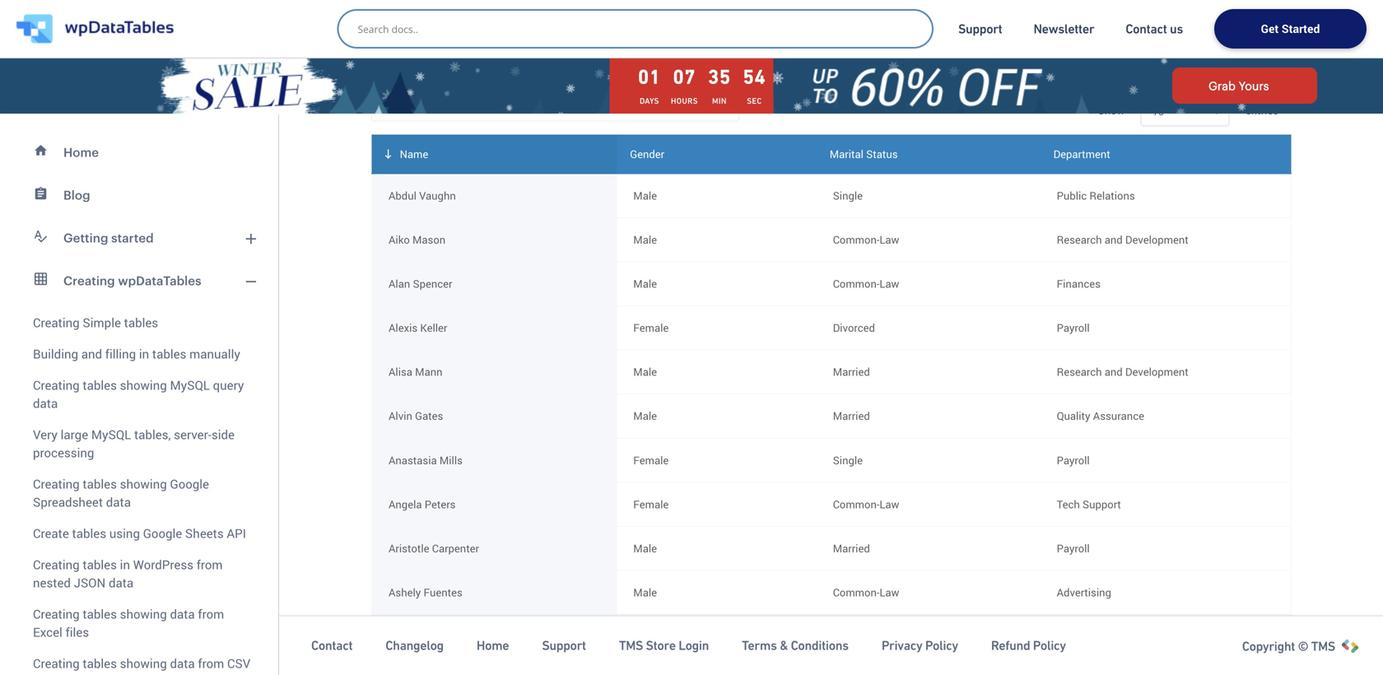 Task type: locate. For each thing, give the bounding box(es) containing it.
tables inside creating tables showing data from csv files
[[83, 655, 117, 672]]

aristotle
[[389, 541, 430, 556]]

google inside 'link'
[[143, 525, 182, 542]]

1 vertical spatial marital
[[899, 630, 935, 645]]

creating inside creating tables showing google spreadsheet data
[[33, 476, 80, 493]]

1 common-law from the top
[[833, 232, 900, 247]]

data
[[33, 395, 58, 412], [106, 494, 131, 511], [109, 575, 134, 591], [170, 606, 195, 623], [170, 655, 195, 672]]

4 law from the top
[[880, 585, 900, 600]]

0 vertical spatial support
[[959, 21, 1003, 36]]

creating for creating tables in wordpress from nested json data
[[33, 556, 80, 573]]

showing inside creating tables showing google spreadsheet data
[[120, 476, 167, 493]]

showing for creating tables showing data from excel files
[[120, 606, 167, 623]]

2 vertical spatial payroll
[[1057, 541, 1090, 556]]

in down using
[[120, 556, 130, 573]]

payroll for single
[[1057, 453, 1090, 468]]

1 policy from the left
[[926, 639, 959, 653]]

showing down very large mysql tables, server-side processing link
[[120, 476, 167, 493]]

1 vertical spatial from
[[198, 606, 224, 623]]

1 female from the top
[[634, 320, 669, 335]]

mysql left query at the left bottom of page
[[170, 377, 210, 394]]

4 common-law from the top
[[833, 585, 900, 600]]

gender: activate to sort column ascending element
[[617, 135, 817, 174]]

google down server-
[[170, 476, 209, 493]]

showing inside creating tables showing data from csv files
[[120, 655, 167, 672]]

the
[[415, 7, 433, 20], [611, 7, 629, 20]]

showing inside the creating tables showing mysql query data
[[120, 377, 167, 394]]

0 horizontal spatial tms
[[619, 639, 643, 653]]

1 vertical spatial female
[[634, 453, 669, 468]]

1 research and development from the top
[[1057, 232, 1189, 247]]

anastasia
[[389, 453, 437, 468]]

showing
[[120, 377, 167, 394], [120, 476, 167, 493], [120, 606, 167, 623], [120, 655, 167, 672]]

from for creating tables showing data from csv files
[[198, 655, 224, 672]]

common-law for finances
[[833, 276, 900, 291]]

2 development from the top
[[1126, 365, 1189, 379]]

2 common- from the top
[[833, 276, 880, 291]]

1 horizontal spatial home link
[[477, 638, 509, 654]]

print
[[523, 64, 548, 80]]

1 vertical spatial contact
[[311, 639, 353, 653]]

7 male from the top
[[634, 585, 657, 600]]

creating tables showing data from csv files
[[33, 655, 251, 675]]

tables for creating tables showing google spreadsheet data
[[83, 476, 117, 493]]

common- for advertising
[[833, 585, 880, 600]]

2 female from the top
[[634, 453, 669, 468]]

the left step-
[[611, 7, 629, 20]]

home up blog
[[63, 145, 99, 159]]

grab yours
[[1209, 79, 1270, 92]]

0 vertical spatial in
[[139, 346, 149, 362]]

tables down creating tables showing data from excel files
[[83, 655, 117, 672]]

mason
[[413, 232, 446, 247]]

1 single from the top
[[833, 188, 863, 203]]

payroll down the quality in the right bottom of the page
[[1057, 453, 1090, 468]]

1 horizontal spatial the
[[611, 7, 629, 20]]

1 vertical spatial married
[[833, 409, 870, 424]]

department
[[1054, 146, 1111, 161]]

and down relations
[[1105, 232, 1123, 247]]

2 single from the top
[[833, 453, 863, 468]]

creating simple tables link
[[10, 302, 269, 339]]

tables down filling on the bottom
[[83, 377, 117, 394]]

research up the finances
[[1057, 232, 1103, 247]]

research and development down relations
[[1057, 232, 1189, 247]]

married for research
[[833, 365, 870, 379]]

male for aristotle carpenter
[[634, 541, 657, 556]]

tables down the json
[[83, 606, 117, 623]]

payroll down the finances
[[1057, 320, 1090, 335]]

2 showing from the top
[[120, 476, 167, 493]]

changelog link
[[386, 638, 444, 654]]

0 vertical spatial research
[[1057, 232, 1103, 247]]

development for married
[[1126, 365, 1189, 379]]

3 male from the top
[[634, 276, 657, 291]]

1 married from the top
[[833, 365, 870, 379]]

1 vertical spatial google
[[143, 525, 182, 542]]

1 male from the top
[[634, 188, 657, 203]]

1 vertical spatial files
[[33, 673, 56, 675]]

columns button
[[372, 55, 479, 88]]

selected
[[688, 632, 729, 646]]

tables inside creating tables showing data from excel files
[[83, 606, 117, 623]]

0 vertical spatial development
[[1126, 232, 1189, 247]]

tms left store
[[619, 639, 643, 653]]

tables for creating tables showing data from excel files
[[83, 606, 117, 623]]

research and development
[[1057, 232, 1189, 247], [1057, 365, 1189, 379]]

07
[[673, 65, 696, 88]]

common-law
[[833, 232, 900, 247], [833, 276, 900, 291], [833, 497, 900, 512], [833, 585, 900, 600]]

4 male from the top
[[634, 365, 657, 379]]

files for creating tables showing data from excel files
[[66, 624, 89, 641]]

1 horizontal spatial support
[[959, 21, 1003, 36]]

single for male
[[833, 188, 863, 203]]

0 vertical spatial marital
[[830, 146, 864, 161]]

law for tech support
[[880, 497, 900, 512]]

1 vertical spatial status
[[938, 630, 972, 645]]

1 horizontal spatial in
[[139, 346, 149, 362]]

terms & conditions
[[742, 639, 849, 653]]

status inside marital status button
[[938, 630, 972, 645]]

female for divorced
[[634, 320, 669, 335]]

showing down creating tables showing data from excel files link
[[120, 655, 167, 672]]

by-
[[660, 7, 677, 20]]

1 vertical spatial in
[[120, 556, 130, 573]]

4 showing from the top
[[120, 655, 167, 672]]

0 horizontal spatial files
[[33, 673, 56, 675]]

single
[[833, 188, 863, 203], [833, 453, 863, 468]]

4 common- from the top
[[833, 585, 880, 600]]

changelog
[[386, 639, 444, 653]]

filling
[[105, 346, 136, 362]]

first,
[[467, 7, 492, 20]]

10
[[1153, 104, 1165, 119]]

refund
[[992, 639, 1031, 653]]

from for creating tables in wordpress from nested json data
[[197, 556, 223, 573]]

tables,
[[134, 426, 171, 443]]

1 research from the top
[[1057, 232, 1103, 247]]

creating for creating wpdatatables
[[63, 273, 115, 288]]

creating for creating tables showing google spreadsheet data
[[33, 476, 80, 493]]

2 payroll from the top
[[1057, 453, 1090, 468]]

common-law for research and development
[[833, 232, 900, 247]]

status for marital status: activate to sort column ascending element
[[867, 146, 898, 161]]

0 vertical spatial payroll
[[1057, 320, 1090, 335]]

creating tables showing mysql query data
[[33, 377, 244, 412]]

0 horizontal spatial the
[[415, 7, 433, 20]]

1 vertical spatial mysql
[[91, 426, 131, 443]]

showing for creating tables showing data from csv files
[[120, 655, 167, 672]]

and
[[495, 7, 516, 20], [1105, 232, 1123, 247], [81, 346, 102, 362], [1105, 365, 1123, 379]]

creating up the excel
[[33, 606, 80, 623]]

tables inside 'link'
[[72, 525, 106, 542]]

divorced
[[833, 320, 876, 335]]

0 vertical spatial female
[[634, 320, 669, 335]]

1 horizontal spatial policy
[[1034, 639, 1067, 653]]

let's
[[358, 7, 384, 20]]

3 showing from the top
[[120, 606, 167, 623]]

alexis
[[389, 320, 418, 335]]

tables down creating simple tables link
[[152, 346, 186, 362]]

creating tables in wordpress from nested json data
[[33, 556, 223, 591]]

0 vertical spatial files
[[66, 624, 89, 641]]

0 vertical spatial google
[[170, 476, 209, 493]]

marital status
[[830, 146, 898, 161], [896, 630, 972, 645]]

creating up building on the bottom of page
[[33, 314, 80, 331]]

relations
[[1090, 188, 1136, 203]]

showing for creating tables showing mysql query data
[[120, 377, 167, 394]]

1 payroll from the top
[[1057, 320, 1090, 335]]

alan
[[389, 276, 410, 291]]

3 female from the top
[[634, 497, 669, 512]]

0 vertical spatial home link
[[10, 131, 269, 174]]

data inside the creating tables showing mysql query data
[[33, 395, 58, 412]]

status for marital status button
[[938, 630, 972, 645]]

marital status for marital status: activate to sort column ascending element
[[830, 146, 898, 161]]

0 horizontal spatial support link
[[542, 638, 586, 654]]

tables up building and filling in tables manually link
[[124, 314, 158, 331]]

3 law from the top
[[880, 497, 900, 512]]

0 vertical spatial contact
[[1126, 21, 1168, 36]]

1 vertical spatial single
[[833, 453, 863, 468]]

Search input search field
[[358, 17, 922, 40]]

research
[[1057, 232, 1103, 247], [1057, 365, 1103, 379]]

development down relations
[[1126, 232, 1189, 247]]

©
[[1299, 639, 1309, 654]]

0 vertical spatial mysql
[[170, 377, 210, 394]]

single for female
[[833, 453, 863, 468]]

from inside creating tables showing data from excel files
[[198, 606, 224, 623]]

aiko
[[389, 232, 410, 247]]

home link up blog
[[10, 131, 269, 174]]

very
[[33, 426, 58, 443]]

2 research and development from the top
[[1057, 365, 1189, 379]]

6 male from the top
[[634, 541, 657, 556]]

1 vertical spatial development
[[1126, 365, 1189, 379]]

get started link
[[1215, 9, 1367, 49]]

0 horizontal spatial status
[[867, 146, 898, 161]]

creating inside the creating tables showing mysql query data
[[33, 377, 80, 394]]

tms right ©
[[1312, 639, 1336, 654]]

creating down building on the bottom of page
[[33, 377, 80, 394]]

tables up spreadsheet
[[83, 476, 117, 493]]

1 vertical spatial marital status
[[896, 630, 972, 645]]

development for common-law
[[1126, 232, 1189, 247]]

side
[[212, 426, 235, 443]]

yours
[[1239, 79, 1270, 92]]

2 vertical spatial female
[[634, 497, 669, 512]]

Name text field
[[389, 624, 601, 653]]

creating
[[63, 273, 115, 288], [33, 314, 80, 331], [33, 377, 80, 394], [33, 476, 80, 493], [33, 556, 80, 573], [33, 606, 80, 623], [33, 655, 80, 672]]

0 vertical spatial married
[[833, 365, 870, 379]]

quality
[[1057, 409, 1091, 424]]

get
[[1262, 21, 1279, 36]]

male
[[634, 188, 657, 203], [634, 232, 657, 247], [634, 276, 657, 291], [634, 365, 657, 379], [634, 409, 657, 424], [634, 541, 657, 556], [634, 585, 657, 600]]

tables up the json
[[83, 556, 117, 573]]

status inside marital status: activate to sort column ascending element
[[867, 146, 898, 161]]

support
[[959, 21, 1003, 36], [1083, 497, 1122, 512], [542, 639, 586, 653]]

contact for contact us
[[1126, 21, 1168, 36]]

1 development from the top
[[1126, 232, 1189, 247]]

0 horizontal spatial mysql
[[91, 426, 131, 443]]

payroll for married
[[1057, 541, 1090, 556]]

data up using
[[106, 494, 131, 511]]

creating down the excel
[[33, 655, 80, 672]]

tables inside creating tables showing google spreadsheet data
[[83, 476, 117, 493]]

excel
[[33, 624, 62, 641]]

marital status inside button
[[896, 630, 972, 645]]

1 horizontal spatial mysql
[[170, 377, 210, 394]]

mysql inside the creating tables showing mysql query data
[[170, 377, 210, 394]]

0 horizontal spatial support
[[542, 639, 586, 653]]

research and development up assurance
[[1057, 365, 1189, 379]]

2 vertical spatial from
[[198, 655, 224, 672]]

1 vertical spatial research and development
[[1057, 365, 1189, 379]]

in right filling on the bottom
[[139, 346, 149, 362]]

0 vertical spatial single
[[833, 188, 863, 203]]

creating inside creating tables showing data from csv files
[[33, 655, 80, 672]]

showing for creating tables showing google spreadsheet data
[[120, 476, 167, 493]]

1 vertical spatial home link
[[477, 638, 509, 654]]

mysql right large
[[91, 426, 131, 443]]

data inside creating tables showing google spreadsheet data
[[106, 494, 131, 511]]

creating up 'creating simple tables'
[[63, 273, 115, 288]]

2 common-law from the top
[[833, 276, 900, 291]]

1 horizontal spatial contact
[[1126, 21, 1168, 36]]

1 common- from the top
[[833, 232, 880, 247]]

wordpress
[[133, 556, 194, 573]]

1 horizontal spatial support link
[[959, 21, 1003, 37]]

from for creating tables showing data from excel files
[[198, 606, 224, 623]]

1 vertical spatial support
[[1083, 497, 1122, 512]]

1 the from the left
[[415, 7, 433, 20]]

data right the json
[[109, 575, 134, 591]]

1 horizontal spatial tms
[[1312, 639, 1336, 654]]

server-
[[174, 426, 212, 443]]

0 vertical spatial marital status
[[830, 146, 898, 161]]

creating tables showing data from excel files
[[33, 606, 224, 641]]

marital inside button
[[899, 630, 935, 645]]

3 common- from the top
[[833, 497, 880, 512]]

3 common-law from the top
[[833, 497, 900, 512]]

home link
[[10, 131, 269, 174], [477, 638, 509, 654]]

development up assurance
[[1126, 365, 1189, 379]]

the right view
[[415, 7, 433, 20]]

carpenter
[[432, 541, 479, 556]]

google up wordpress at the bottom left
[[143, 525, 182, 542]]

google for using
[[143, 525, 182, 542]]

building
[[33, 346, 78, 362]]

research for married
[[1057, 365, 1103, 379]]

files right the excel
[[66, 624, 89, 641]]

data down wordpress at the bottom left
[[170, 606, 195, 623]]

creating up nested
[[33, 556, 80, 573]]

5 male from the top
[[634, 409, 657, 424]]

policy right privacy
[[926, 639, 959, 653]]

0 horizontal spatial in
[[120, 556, 130, 573]]

showing inside creating tables showing data from excel files
[[120, 606, 167, 623]]

tables inside creating tables in wordpress from nested json data
[[83, 556, 117, 573]]

2 vertical spatial support
[[542, 639, 586, 653]]

very large mysql tables, server-side processing
[[33, 426, 235, 461]]

blog
[[63, 188, 90, 202]]

nested
[[33, 575, 71, 591]]

privacy
[[882, 639, 923, 653]]

2 policy from the left
[[1034, 639, 1067, 653]]

public relations
[[1057, 188, 1136, 203]]

tms store login link
[[619, 638, 709, 654]]

files inside creating tables showing data from csv files
[[33, 673, 56, 675]]

0 horizontal spatial home
[[63, 145, 99, 159]]

creating for creating tables showing mysql query data
[[33, 377, 80, 394]]

1 vertical spatial payroll
[[1057, 453, 1090, 468]]

creating tables showing data from csv files link
[[10, 648, 269, 675]]

tables for creating tables showing mysql query data
[[83, 377, 117, 394]]

create tables using google sheets api
[[33, 525, 246, 542]]

tables inside the creating tables showing mysql query data
[[83, 377, 117, 394]]

0 vertical spatial research and development
[[1057, 232, 1189, 247]]

law
[[880, 232, 900, 247], [880, 276, 900, 291], [880, 497, 900, 512], [880, 585, 900, 600]]

creating for creating tables showing data from csv files
[[33, 655, 80, 672]]

creating up spreadsheet
[[33, 476, 80, 493]]

0 horizontal spatial policy
[[926, 639, 959, 653]]

creating inside creating tables showing data from excel files
[[33, 606, 80, 623]]

1 vertical spatial support link
[[542, 638, 586, 654]]

showing down building and filling in tables manually link
[[120, 377, 167, 394]]

home right changelog
[[477, 639, 509, 653]]

abdul
[[389, 188, 417, 203]]

1 vertical spatial home
[[477, 639, 509, 653]]

1 horizontal spatial files
[[66, 624, 89, 641]]

development
[[1126, 232, 1189, 247], [1126, 365, 1189, 379]]

0 horizontal spatial marital
[[830, 146, 864, 161]]

1 horizontal spatial status
[[938, 630, 972, 645]]

contact for contact
[[311, 639, 353, 653]]

files
[[66, 624, 89, 641], [33, 673, 56, 675]]

showing down creating tables in wordpress from nested json data link
[[120, 606, 167, 623]]

male for aiko mason
[[634, 232, 657, 247]]

0 horizontal spatial contact
[[311, 639, 353, 653]]

1 horizontal spatial marital
[[899, 630, 935, 645]]

1 showing from the top
[[120, 377, 167, 394]]

files down the excel
[[33, 673, 56, 675]]

law for finances
[[880, 276, 900, 291]]

from inside creating tables in wordpress from nested json data
[[197, 556, 223, 573]]

payroll down tech
[[1057, 541, 1090, 556]]

01
[[638, 65, 661, 88]]

2 male from the top
[[634, 232, 657, 247]]

2 married from the top
[[833, 409, 870, 424]]

data left the csv
[[170, 655, 195, 672]]

tables left using
[[72, 525, 106, 542]]

male for alvin gates
[[634, 409, 657, 424]]

1 vertical spatial research
[[1057, 365, 1103, 379]]

terms & conditions link
[[742, 638, 849, 654]]

creating tables in wordpress from nested json data link
[[10, 549, 269, 599]]

google inside creating tables showing google spreadsheet data
[[170, 476, 209, 493]]

assurance
[[1094, 409, 1145, 424]]

research up the quality in the right bottom of the page
[[1057, 365, 1103, 379]]

2 law from the top
[[880, 276, 900, 291]]

0 vertical spatial from
[[197, 556, 223, 573]]

1 law from the top
[[880, 232, 900, 247]]

male for abdul vaughn
[[634, 188, 657, 203]]

finances
[[1057, 276, 1101, 291]]

status
[[867, 146, 898, 161], [938, 630, 972, 645]]

mysql
[[170, 377, 210, 394], [91, 426, 131, 443]]

3 payroll from the top
[[1057, 541, 1090, 556]]

data up very
[[33, 395, 58, 412]]

from inside creating tables showing data from csv files
[[198, 655, 224, 672]]

home link right changelog
[[477, 638, 509, 654]]

Search form search field
[[358, 17, 922, 40]]

policy right refund
[[1034, 639, 1067, 653]]

2 research from the top
[[1057, 365, 1103, 379]]

creating tables showing google spreadsheet data link
[[10, 469, 269, 518]]

api
[[227, 525, 246, 542]]

files inside creating tables showing data from excel files
[[66, 624, 89, 641]]

aristotle carpenter
[[389, 541, 479, 556]]

0 horizontal spatial home link
[[10, 131, 269, 174]]

0 vertical spatial status
[[867, 146, 898, 161]]

creating inside creating tables in wordpress from nested json data
[[33, 556, 80, 573]]

2 vertical spatial married
[[833, 541, 870, 556]]



Task type: vqa. For each thing, say whether or not it's contained in the screenshot.
Creating tables showing data from CSV files
yes



Task type: describe. For each thing, give the bounding box(es) containing it.
male for alisa mann
[[634, 365, 657, 379]]

spreadsheet
[[33, 494, 103, 511]]

hours
[[671, 96, 698, 106]]

nothing
[[647, 632, 685, 646]]

gates
[[415, 409, 443, 424]]

creating for creating simple tables
[[33, 314, 80, 331]]

getting started
[[63, 231, 154, 245]]

gender
[[630, 146, 665, 161]]

in inside creating tables in wordpress from nested json data
[[120, 556, 130, 573]]

started
[[111, 231, 154, 245]]

tables for creating tables showing data from csv files
[[83, 655, 117, 672]]

on
[[747, 7, 761, 20]]

data inside creating tables showing data from excel files
[[170, 606, 195, 623]]

department: activate to sort column ascending element
[[1041, 135, 1292, 174]]

marital for marital status button
[[899, 630, 935, 645]]

days
[[640, 96, 660, 106]]

alexis keller
[[389, 320, 448, 335]]

simple
[[83, 314, 121, 331]]

blog link
[[10, 174, 269, 217]]

angela
[[389, 497, 422, 512]]

keller
[[420, 320, 448, 335]]

create
[[804, 7, 840, 20]]

sec
[[747, 96, 762, 106]]

login
[[679, 639, 709, 653]]

married for quality
[[833, 409, 870, 424]]

privacy policy link
[[882, 638, 959, 654]]

name: activate to sort column descending element
[[372, 135, 617, 174]]

creating tables showing mysql query data link
[[10, 370, 269, 419]]

contact us
[[1126, 21, 1184, 36]]

vaughn
[[419, 188, 456, 203]]

columns
[[405, 64, 451, 80]]

marital status button
[[833, 624, 1024, 653]]

research and development for married
[[1057, 365, 1189, 379]]

payroll for divorced
[[1057, 320, 1090, 335]]

marital status: activate to sort column ascending element
[[817, 135, 1041, 174]]

creating wpdatatables link
[[10, 259, 269, 302]]

support for top support "link"
[[959, 21, 1003, 36]]

query
[[213, 377, 244, 394]]

to
[[790, 7, 802, 20]]

research for common-law
[[1057, 232, 1103, 247]]

using
[[109, 525, 140, 542]]

min
[[713, 96, 727, 106]]

peters
[[425, 497, 456, 512]]

csv
[[227, 655, 251, 672]]

and up assurance
[[1105, 365, 1123, 379]]

public
[[1057, 188, 1087, 203]]

tables for creating tables in wordpress from nested json data
[[83, 556, 117, 573]]

marital status for marital status button
[[896, 630, 972, 645]]

then
[[518, 7, 544, 20]]

creating tables showing data from excel files link
[[10, 599, 269, 648]]

creating tables showing google spreadsheet data
[[33, 476, 209, 511]]

wpdatatables - tables and charts manager wordpress plugin image
[[16, 14, 174, 44]]

json
[[74, 575, 106, 591]]

male for alan spencer
[[634, 276, 657, 291]]

quality assurance
[[1057, 409, 1145, 424]]

contact us link
[[1126, 21, 1184, 37]]

get started
[[1262, 21, 1321, 36]]

0 vertical spatial support link
[[959, 21, 1003, 37]]

&
[[780, 639, 788, 653]]

common- for research and development
[[833, 232, 880, 247]]

creating for creating tables showing data from excel files
[[33, 606, 80, 623]]

table
[[436, 7, 464, 20]]

and left then
[[495, 7, 516, 20]]

mills
[[440, 453, 463, 468]]

angela peters
[[389, 497, 456, 512]]

data inside creating tables in wordpress from nested json data
[[109, 575, 134, 591]]

law for research and development
[[880, 232, 900, 247]]

terms
[[742, 639, 777, 653]]

google for showing
[[170, 476, 209, 493]]

2 horizontal spatial support
[[1083, 497, 1122, 512]]

research and development for common-law
[[1057, 232, 1189, 247]]

common- for finances
[[833, 276, 880, 291]]

and left filling on the bottom
[[81, 346, 102, 362]]

ashely fuentes
[[389, 585, 463, 600]]

through
[[564, 7, 608, 20]]

policy for refund policy
[[1034, 639, 1067, 653]]

marital for marital status: activate to sort column ascending element
[[830, 146, 864, 161]]

0 vertical spatial home
[[63, 145, 99, 159]]

started
[[1282, 21, 1321, 36]]

tech
[[1057, 497, 1081, 512]]

male for ashely fuentes
[[634, 585, 657, 600]]

us
[[1171, 21, 1184, 36]]

data inside creating tables showing data from csv files
[[170, 655, 195, 672]]

ashely
[[389, 585, 421, 600]]

policy for privacy policy
[[926, 639, 959, 653]]

mysql inside very large mysql tables, server-side processing
[[91, 426, 131, 443]]

support for left support "link"
[[542, 639, 586, 653]]

tables for create tables using google sheets api
[[72, 525, 106, 542]]

building and filling in tables manually link
[[10, 339, 269, 370]]

common- for tech support
[[833, 497, 880, 512]]

alvin gates
[[389, 409, 443, 424]]

getting started link
[[10, 217, 269, 259]]

wpdatatables
[[118, 273, 201, 288]]

files for creating tables showing data from csv files
[[33, 673, 56, 675]]

refund policy
[[992, 639, 1067, 653]]

54
[[743, 65, 766, 88]]

alan spencer
[[389, 276, 453, 291]]

spencer
[[413, 276, 453, 291]]

newsletter link
[[1034, 21, 1095, 37]]

3 married from the top
[[833, 541, 870, 556]]

step-
[[632, 7, 660, 20]]

creating wpdatatables
[[63, 273, 201, 288]]

1 horizontal spatial home
[[477, 639, 509, 653]]

name
[[400, 146, 429, 161]]

refund policy link
[[992, 638, 1067, 654]]

alisa mann
[[389, 365, 443, 379]]

contact link
[[311, 638, 353, 654]]

law for advertising
[[880, 585, 900, 600]]

store
[[646, 639, 676, 653]]

how
[[764, 7, 787, 20]]

creating simple tables
[[33, 314, 158, 331]]

conditions
[[791, 639, 849, 653]]

10 button
[[1153, 97, 1219, 125]]

common-law for tech support
[[833, 497, 900, 512]]

copyright
[[1243, 639, 1296, 654]]

create
[[33, 525, 69, 542]]

show
[[1099, 103, 1128, 118]]

create tables using google sheets api link
[[10, 518, 269, 549]]

common-law for advertising
[[833, 585, 900, 600]]

female for common-law
[[634, 497, 669, 512]]

female for single
[[634, 453, 669, 468]]

2 the from the left
[[611, 7, 629, 20]]

anastasia mills
[[389, 453, 463, 468]]

getting
[[63, 231, 108, 245]]



